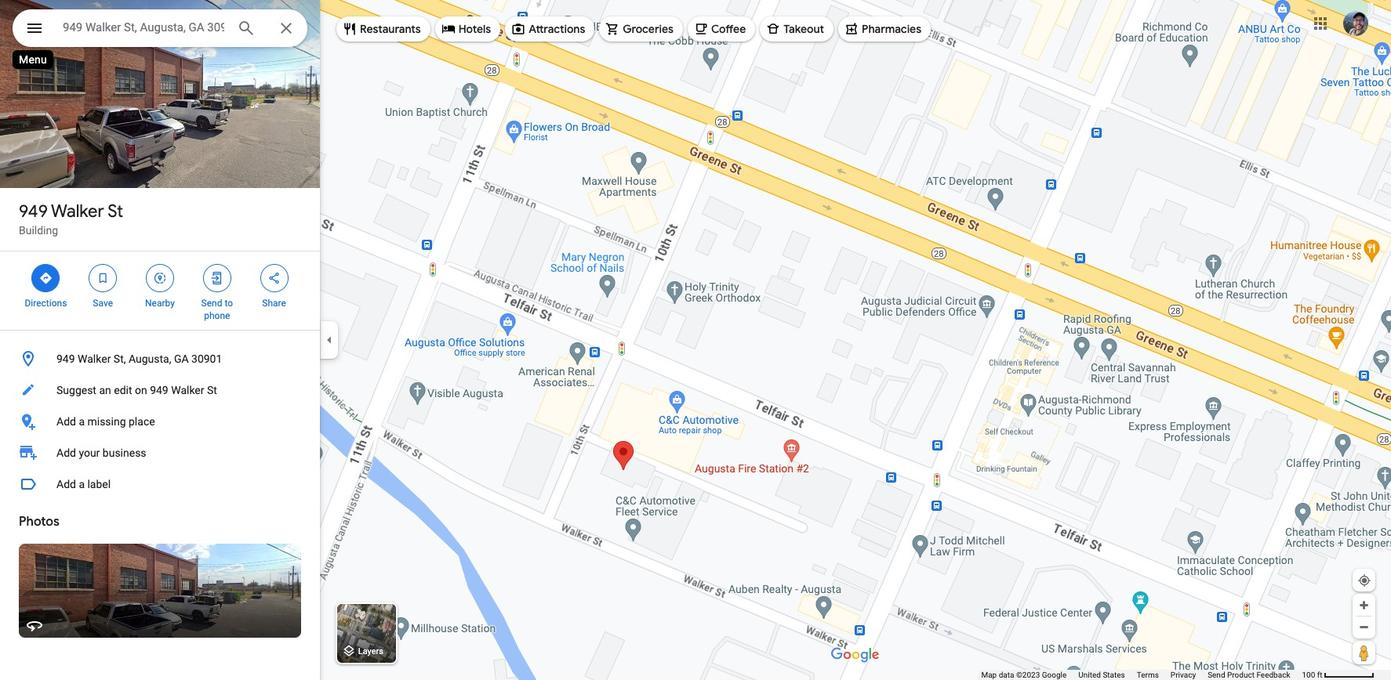 Task type: describe. For each thing, give the bounding box(es) containing it.
collapse side panel image
[[321, 332, 338, 349]]

pharmacies button
[[838, 10, 931, 48]]

send product feedback button
[[1208, 670, 1290, 681]]

st inside 949 walker st building
[[108, 201, 123, 223]]

map data ©2023 google
[[981, 671, 1067, 680]]

add for add your business
[[56, 447, 76, 459]]

zoom in image
[[1358, 600, 1370, 612]]

augusta,
[[129, 353, 171, 365]]

label
[[87, 478, 111, 491]]


[[25, 17, 44, 39]]

place
[[129, 416, 155, 428]]

groceries
[[623, 22, 674, 36]]

949 for st
[[19, 201, 48, 223]]

send for send product feedback
[[1208, 671, 1225, 680]]

directions
[[25, 298, 67, 309]]

restaurants
[[360, 22, 421, 36]]

ga
[[174, 353, 189, 365]]

add a missing place
[[56, 416, 155, 428]]

send for send to phone
[[201, 298, 222, 309]]

coffee
[[711, 22, 746, 36]]

suggest an edit on 949 walker st
[[56, 384, 217, 397]]

add for add a missing place
[[56, 416, 76, 428]]

suggest
[[56, 384, 96, 397]]

949 walker st, augusta, ga 30901
[[56, 353, 222, 365]]

zoom out image
[[1358, 622, 1370, 634]]

united states
[[1078, 671, 1125, 680]]

google maps element
[[0, 0, 1391, 681]]

add a label
[[56, 478, 111, 491]]

pharmacies
[[862, 22, 921, 36]]

949 walker st, augusta, ga 30901 button
[[0, 343, 320, 375]]

949 Walker St, Augusta, GA 30901 field
[[13, 9, 307, 47]]

photos
[[19, 514, 59, 530]]

send product feedback
[[1208, 671, 1290, 680]]

restaurants button
[[336, 10, 430, 48]]

949 walker st building
[[19, 201, 123, 237]]

hotels
[[458, 22, 491, 36]]

footer inside "google maps" element
[[981, 670, 1302, 681]]

share
[[262, 298, 286, 309]]

nearby
[[145, 298, 175, 309]]

none field inside 949 walker st, augusta, ga 30901 field
[[63, 18, 224, 37]]

©2023
[[1016, 671, 1040, 680]]

100 ft
[[1302, 671, 1322, 680]]

on
[[135, 384, 147, 397]]

terms button
[[1137, 670, 1159, 681]]

your
[[79, 447, 100, 459]]


[[267, 270, 281, 287]]

add a missing place button
[[0, 406, 320, 438]]

terms
[[1137, 671, 1159, 680]]

949 for st,
[[56, 353, 75, 365]]

attractions
[[529, 22, 585, 36]]



Task type: locate. For each thing, give the bounding box(es) containing it.
show street view coverage image
[[1353, 641, 1375, 665]]

0 horizontal spatial send
[[201, 298, 222, 309]]

send inside send to phone
[[201, 298, 222, 309]]

2 vertical spatial add
[[56, 478, 76, 491]]

business
[[103, 447, 146, 459]]

949 walker st main content
[[0, 0, 320, 681]]

united
[[1078, 671, 1101, 680]]

3 add from the top
[[56, 478, 76, 491]]

show your location image
[[1357, 574, 1371, 588]]

0 vertical spatial 949
[[19, 201, 48, 223]]

walker for st,
[[78, 353, 111, 365]]

send up the phone
[[201, 298, 222, 309]]

None field
[[63, 18, 224, 37]]

a left the label
[[79, 478, 85, 491]]

ft
[[1317, 671, 1322, 680]]

walker inside 949 walker st building
[[51, 201, 104, 223]]


[[96, 270, 110, 287]]

takeout button
[[760, 10, 834, 48]]

1 horizontal spatial st
[[207, 384, 217, 397]]

coffee button
[[688, 10, 755, 48]]

949
[[19, 201, 48, 223], [56, 353, 75, 365], [150, 384, 168, 397]]

add inside add a label button
[[56, 478, 76, 491]]

walker inside the suggest an edit on 949 walker st button
[[171, 384, 204, 397]]

st up 
[[108, 201, 123, 223]]

add left your
[[56, 447, 76, 459]]

walker down ga
[[171, 384, 204, 397]]

states
[[1103, 671, 1125, 680]]

949 inside 949 walker st building
[[19, 201, 48, 223]]

an
[[99, 384, 111, 397]]

actions for 949 walker st region
[[0, 252, 320, 330]]

1 vertical spatial 949
[[56, 353, 75, 365]]

add left the label
[[56, 478, 76, 491]]

send
[[201, 298, 222, 309], [1208, 671, 1225, 680]]

1 a from the top
[[79, 416, 85, 428]]

2 vertical spatial walker
[[171, 384, 204, 397]]

a left missing
[[79, 416, 85, 428]]

layers
[[358, 647, 383, 657]]

1 vertical spatial add
[[56, 447, 76, 459]]

building
[[19, 224, 58, 237]]

 button
[[13, 9, 56, 50]]

send left product in the bottom right of the page
[[1208, 671, 1225, 680]]

0 horizontal spatial 949
[[19, 201, 48, 223]]

google account: cj baylor  
(christian.baylor@adept.ai) image
[[1343, 11, 1368, 36]]

walker up building
[[51, 201, 104, 223]]

st down 30901
[[207, 384, 217, 397]]

walker left st,
[[78, 353, 111, 365]]

map
[[981, 671, 997, 680]]

walker inside "949 walker st, augusta, ga 30901" button
[[78, 353, 111, 365]]

2 a from the top
[[79, 478, 85, 491]]

949 up building
[[19, 201, 48, 223]]

product
[[1227, 671, 1255, 680]]

1 vertical spatial a
[[79, 478, 85, 491]]

google
[[1042, 671, 1067, 680]]

attractions button
[[505, 10, 595, 48]]


[[210, 270, 224, 287]]

2 add from the top
[[56, 447, 76, 459]]

feedback
[[1256, 671, 1290, 680]]

a
[[79, 416, 85, 428], [79, 478, 85, 491]]

st
[[108, 201, 123, 223], [207, 384, 217, 397]]

2 horizontal spatial 949
[[150, 384, 168, 397]]

takeout
[[783, 22, 824, 36]]

groceries button
[[599, 10, 683, 48]]

0 vertical spatial add
[[56, 416, 76, 428]]


[[153, 270, 167, 287]]

a for label
[[79, 478, 85, 491]]

privacy button
[[1171, 670, 1196, 681]]

949 right 'on'
[[150, 384, 168, 397]]

missing
[[87, 416, 126, 428]]

 search field
[[13, 9, 307, 50]]

0 horizontal spatial st
[[108, 201, 123, 223]]

2 vertical spatial 949
[[150, 384, 168, 397]]

add for add a label
[[56, 478, 76, 491]]

100 ft button
[[1302, 671, 1375, 680]]

949 inside button
[[150, 384, 168, 397]]

0 vertical spatial walker
[[51, 201, 104, 223]]

edit
[[114, 384, 132, 397]]

hotels button
[[435, 10, 500, 48]]

1 vertical spatial send
[[1208, 671, 1225, 680]]

st,
[[114, 353, 126, 365]]

privacy
[[1171, 671, 1196, 680]]

949 up 'suggest'
[[56, 353, 75, 365]]

1 vertical spatial st
[[207, 384, 217, 397]]

to
[[225, 298, 233, 309]]

data
[[999, 671, 1014, 680]]

1 horizontal spatial 949
[[56, 353, 75, 365]]

0 vertical spatial send
[[201, 298, 222, 309]]

0 vertical spatial st
[[108, 201, 123, 223]]

footer
[[981, 670, 1302, 681]]

add your business
[[56, 447, 146, 459]]

add down 'suggest'
[[56, 416, 76, 428]]

st inside button
[[207, 384, 217, 397]]

united states button
[[1078, 670, 1125, 681]]

send to phone
[[201, 298, 233, 321]]

footer containing map data ©2023 google
[[981, 670, 1302, 681]]

1 add from the top
[[56, 416, 76, 428]]

add
[[56, 416, 76, 428], [56, 447, 76, 459], [56, 478, 76, 491]]

949 inside button
[[56, 353, 75, 365]]

save
[[93, 298, 113, 309]]

a for missing
[[79, 416, 85, 428]]

add inside add a missing place button
[[56, 416, 76, 428]]

0 vertical spatial a
[[79, 416, 85, 428]]

walker for st
[[51, 201, 104, 223]]

add your business link
[[0, 438, 320, 469]]

add a label button
[[0, 469, 320, 500]]


[[39, 270, 53, 287]]

100
[[1302, 671, 1315, 680]]

30901
[[191, 353, 222, 365]]

send inside button
[[1208, 671, 1225, 680]]

1 vertical spatial walker
[[78, 353, 111, 365]]

walker
[[51, 201, 104, 223], [78, 353, 111, 365], [171, 384, 204, 397]]

suggest an edit on 949 walker st button
[[0, 375, 320, 406]]

phone
[[204, 311, 230, 321]]

1 horizontal spatial send
[[1208, 671, 1225, 680]]



Task type: vqa. For each thing, say whether or not it's contained in the screenshot.


